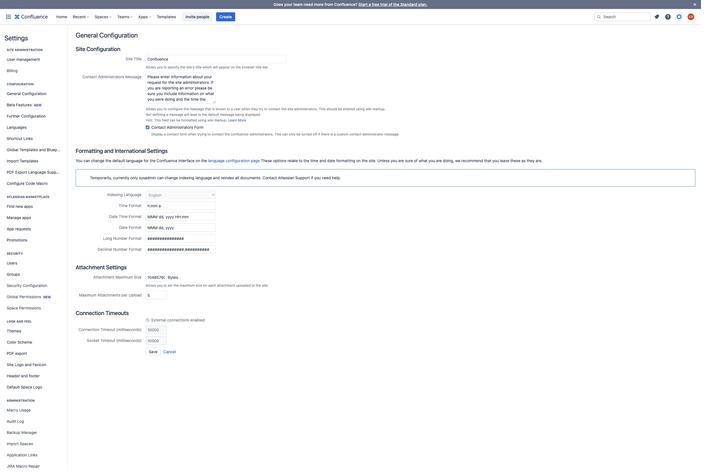 Task type: describe. For each thing, give the bounding box(es) containing it.
to right try
[[265, 107, 268, 111]]

notification icon image
[[654, 13, 661, 20]]

site for site administration
[[7, 48, 14, 52]]

contact right custom
[[350, 132, 362, 136]]

options
[[273, 158, 287, 163]]

unless
[[378, 158, 390, 163]]

default inside allows you to configure the message that is shown to a user when they try to contact the site administrators. this should be entered using wiki markup. not defining a message will lead to the default message being displayed. hint: this field can be formatted using wiki markup. learn more
[[208, 113, 219, 117]]

import for import spaces
[[7, 442, 19, 446]]

users
[[7, 261, 17, 266]]

1 horizontal spatial they
[[527, 158, 535, 163]]

1 horizontal spatial settings
[[106, 264, 127, 271]]

appear
[[219, 65, 230, 69]]

0 vertical spatial for
[[144, 158, 149, 163]]

administration group
[[4, 393, 63, 471]]

language right indexing
[[196, 175, 212, 180]]

documents.
[[241, 175, 262, 180]]

global permissions new
[[7, 294, 51, 299]]

attachment settings
[[76, 264, 127, 271]]

banner containing home
[[0, 9, 702, 25]]

the left confluence
[[150, 158, 156, 163]]

start a free trial of the standard plan. link
[[359, 2, 428, 7]]

templates for import templates
[[20, 159, 38, 163]]

manager
[[21, 430, 37, 435]]

1 horizontal spatial logo
[[33, 385, 42, 390]]

attachments
[[98, 293, 121, 298]]

maximum
[[180, 283, 195, 288]]

contact inside allows you to configure the message that is shown to a user when they try to contact the site administrators. this should be entered using wiki markup. not defining a message will lead to the default message being displayed. hint: this field can be formatted using wiki markup. learn more
[[269, 107, 281, 111]]

links for shortcut links
[[23, 136, 33, 141]]

to right relate at the top left of page
[[299, 158, 303, 163]]

promotions link
[[4, 235, 63, 246]]

timeout for socket
[[101, 338, 115, 343]]

home link
[[55, 12, 69, 21]]

0 horizontal spatial be
[[177, 118, 181, 122]]

global for global templates and blueprints
[[7, 147, 18, 152]]

beta features new
[[7, 102, 41, 107]]

when inside 'contact administrators form display a contact form when trying to contact the confluence-administrators. this can only be turned off if there is a custom contact administrator message.'
[[188, 132, 197, 136]]

look
[[7, 320, 16, 323]]

find new apps link
[[4, 201, 63, 212]]

features
[[16, 102, 32, 107]]

app requests
[[7, 227, 31, 231]]

a right display
[[164, 132, 166, 136]]

connection for connection timeout (milliseconds)
[[79, 327, 99, 332]]

2 horizontal spatial this
[[319, 107, 326, 111]]

and right formatting
[[104, 148, 114, 154]]

apps button
[[137, 12, 154, 21]]

new for features
[[34, 103, 41, 107]]

administrators. inside 'contact administrators form display a contact form when trying to contact the confluence-administrators. this can only be turned off if there is a custom contact administrator message.'
[[250, 132, 274, 136]]

relate
[[288, 158, 298, 163]]

(milliseconds) for socket timeout (milliseconds)
[[116, 338, 142, 343]]

learn more link
[[229, 118, 246, 122]]

themes
[[7, 329, 21, 333]]

Attachment Maximum Size text field
[[146, 273, 167, 282]]

1 vertical spatial if
[[311, 175, 314, 180]]

that inside allows you to configure the message that is shown to a user when they try to contact the site administrators. this should be entered using wiki markup. not defining a message will lead to the default message being displayed. hint: this field can be formatted using wiki markup. learn more
[[205, 107, 211, 111]]

uploaded
[[236, 283, 251, 288]]

global for global permissions new
[[7, 294, 18, 299]]

site for site logo and favicon
[[7, 362, 14, 367]]

timeout for connection
[[100, 327, 115, 332]]

general inside general configuration link
[[7, 91, 21, 96]]

the right configure
[[184, 107, 189, 111]]

billing
[[7, 68, 18, 73]]

try
[[259, 107, 264, 111]]

long
[[103, 236, 112, 241]]

0 vertical spatial need
[[304, 2, 313, 7]]

1 vertical spatial that
[[485, 158, 492, 163]]

billing link
[[4, 65, 63, 76]]

new for permissions
[[43, 295, 51, 299]]

formatting
[[337, 158, 356, 163]]

jira
[[7, 464, 15, 469]]

allows for allows you to configure the message that is shown to a user when they try to contact the site administrators. this should be entered using wiki markup. not defining a message will lead to the default message being displayed. hint: this field can be formatted using wiki markup. learn more
[[146, 107, 156, 111]]

1 vertical spatial language
[[124, 192, 142, 197]]

start
[[359, 2, 368, 7]]

and left reindex
[[213, 175, 220, 180]]

date
[[328, 158, 336, 163]]

Connection Timeout (milliseconds) text field
[[146, 326, 167, 334]]

users link
[[4, 258, 63, 269]]

a left custom
[[334, 132, 336, 136]]

Socket Timeout (milliseconds) text field
[[146, 337, 167, 345]]

0 horizontal spatial maximum
[[79, 293, 97, 298]]

0 vertical spatial be
[[338, 107, 342, 111]]

1 vertical spatial site.
[[262, 283, 269, 288]]

user management link
[[4, 54, 63, 65]]

does
[[274, 2, 283, 7]]

1 horizontal spatial general configuration
[[76, 31, 138, 39]]

temporarily, currently only sysadmin can change indexing language and reindex all documents. contact atlassian support if you need help.
[[90, 175, 341, 180]]

a left free
[[369, 2, 371, 7]]

0 horizontal spatial this
[[154, 118, 161, 122]]

external connections enabled
[[152, 318, 205, 323]]

application
[[7, 453, 27, 458]]

import templates
[[7, 159, 38, 163]]

space inside the security group
[[7, 306, 18, 310]]

and left footer
[[21, 374, 28, 378]]

and inside "link"
[[25, 362, 32, 367]]

can right sysadmin
[[157, 175, 164, 180]]

format for long number format
[[129, 236, 142, 241]]

create
[[220, 14, 232, 19]]

the down formatting and international settings
[[106, 158, 111, 163]]

team
[[294, 2, 303, 7]]

be inside 'contact administrators form display a contact form when trying to contact the confluence-administrators. this can only be turned off if there is a custom contact administrator message.'
[[297, 132, 301, 136]]

number for long
[[113, 236, 128, 241]]

1 horizontal spatial site.
[[369, 158, 377, 163]]

log
[[17, 419, 24, 424]]

application links
[[7, 453, 38, 458]]

leave
[[501, 158, 510, 163]]

find
[[7, 204, 14, 209]]

free
[[372, 2, 380, 7]]

the right trial at the top of the page
[[394, 2, 400, 7]]

recent button
[[71, 12, 91, 21]]

your
[[284, 2, 293, 7]]

plan.
[[419, 2, 428, 7]]

if inside 'contact administrators form display a contact form when trying to contact the confluence-administrators. this can only be turned off if there is a custom contact administrator message.'
[[319, 132, 321, 136]]

close image
[[692, 1, 699, 8]]

the right lead
[[202, 113, 207, 117]]

settings icon image
[[677, 13, 683, 20]]

connection timeout (milliseconds)
[[79, 327, 142, 332]]

marketplace
[[26, 195, 50, 199]]

as
[[522, 158, 526, 163]]

maximum attachments per upload
[[79, 293, 142, 298]]

create link
[[216, 12, 235, 21]]

you down attachment maximum size "text field"
[[157, 283, 163, 288]]

links for application links
[[28, 453, 38, 458]]

(milliseconds) for connection timeout (milliseconds)
[[116, 327, 142, 332]]

templates inside global element
[[157, 14, 176, 19]]

can inside allows you to configure the message that is shown to a user when they try to contact the site administrators. this should be entered using wiki markup. not defining a message will lead to the default message being displayed. hint: this field can be formatted using wiki markup. learn more
[[170, 118, 176, 122]]

on for appear
[[231, 65, 235, 69]]

1 vertical spatial for
[[203, 283, 208, 288]]

site for site title
[[126, 56, 133, 61]]

templates link
[[155, 12, 178, 21]]

attachment for attachment settings
[[76, 264, 105, 271]]

sure
[[406, 158, 413, 163]]

space permissions link
[[4, 303, 63, 314]]

0 vertical spatial general
[[76, 31, 98, 39]]

the left unless at the right top of page
[[362, 158, 368, 163]]

administration
[[15, 48, 43, 52]]

these
[[511, 158, 521, 163]]

when inside allows you to configure the message that is shown to a user when they try to contact the site administrators. this should be entered using wiki markup. not defining a message will lead to the default message being displayed. hint: this field can be formatted using wiki markup. learn more
[[242, 107, 250, 111]]

macro usage link
[[4, 405, 63, 416]]

should
[[327, 107, 337, 111]]

allows for allows you to set the maximum size for each attachment uploaded to the site.
[[146, 283, 156, 288]]

1 horizontal spatial of
[[415, 158, 418, 163]]

administrators. inside allows you to configure the message that is shown to a user when they try to contact the site administrators. this should be entered using wiki markup. not defining a message will lead to the default message being displayed. hint: this field can be formatted using wiki markup. learn more
[[294, 107, 318, 111]]

allows you to specify the site's title which will appear on the browser title bar.
[[146, 65, 269, 69]]

lead
[[190, 113, 197, 117]]

languages link
[[4, 122, 63, 133]]

export
[[15, 170, 27, 175]]

you down the time at the top of page
[[315, 175, 321, 180]]

spaces inside popup button
[[95, 14, 108, 19]]

languages
[[7, 125, 27, 130]]

to right the "uploaded"
[[252, 283, 255, 288]]

trying
[[198, 132, 207, 136]]

to right lead
[[198, 113, 201, 117]]

1 vertical spatial only
[[131, 175, 138, 180]]

teams button
[[116, 12, 135, 21]]

pdf for pdf export language support
[[7, 170, 14, 175]]

audit
[[7, 419, 16, 424]]

code
[[26, 181, 35, 186]]

field
[[162, 118, 169, 122]]

size
[[196, 283, 202, 288]]

contact left form
[[167, 132, 179, 136]]

recent
[[73, 14, 86, 19]]

enabled
[[191, 318, 205, 323]]

promotions
[[7, 238, 27, 243]]

you left leave
[[493, 158, 500, 163]]

and right the time at the top of page
[[320, 158, 327, 163]]

themes link
[[4, 326, 63, 337]]

global templates and blueprints link
[[4, 144, 65, 155]]

date for date time format
[[109, 214, 118, 219]]

permissions for global
[[19, 294, 41, 299]]

Contact Administrators Message text field
[[146, 73, 216, 104]]

will inside allows you to configure the message that is shown to a user when they try to contact the site administrators. this should be entered using wiki markup. not defining a message will lead to the default message being displayed. hint: this field can be formatted using wiki markup. learn more
[[184, 113, 190, 117]]

default
[[7, 385, 20, 390]]

default space logo
[[7, 385, 42, 390]]

date for date format
[[119, 225, 128, 230]]

2 horizontal spatial message
[[220, 113, 235, 117]]

site title
[[126, 56, 142, 61]]

1 horizontal spatial will
[[213, 65, 218, 69]]

indexing
[[179, 175, 195, 180]]

doing,
[[443, 158, 455, 163]]

further configuration link
[[4, 111, 63, 122]]

0 vertical spatial wiki
[[366, 107, 372, 111]]

this inside 'contact administrators form display a contact form when trying to contact the confluence-administrators. this can only be turned off if there is a custom contact administrator message.'
[[275, 132, 282, 136]]

you inside allows you to configure the message that is shown to a user when they try to contact the site administrators. this should be entered using wiki markup. not defining a message will lead to the default message being displayed. hint: this field can be formatted using wiki markup. learn more
[[157, 107, 163, 111]]

language up temporarily, currently only sysadmin can change indexing language and reindex all documents. contact atlassian support if you need help.
[[208, 158, 225, 163]]

only inside 'contact administrators form display a contact form when trying to contact the confluence-administrators. this can only be turned off if there is a custom contact administrator message.'
[[289, 132, 296, 136]]

language down 'international'
[[126, 158, 143, 163]]

they inside allows you to configure the message that is shown to a user when they try to contact the site administrators. this should be entered using wiki markup. not defining a message will lead to the default message being displayed. hint: this field can be formatted using wiki markup. learn more
[[251, 107, 258, 111]]

1 horizontal spatial using
[[357, 107, 365, 111]]

timeouts
[[106, 310, 129, 316]]

defining
[[153, 113, 165, 117]]

to up defining
[[164, 107, 167, 111]]

1 horizontal spatial message
[[190, 107, 204, 111]]

0 vertical spatial of
[[389, 2, 393, 7]]

1 title from the left
[[196, 65, 202, 69]]



Task type: locate. For each thing, give the bounding box(es) containing it.
1 allows from the top
[[146, 65, 156, 69]]

collapse sidebar image
[[61, 28, 74, 39]]

0 vertical spatial maximum
[[116, 275, 133, 280]]

settings up site administration
[[4, 34, 28, 42]]

1 vertical spatial markup.
[[215, 118, 228, 122]]

Long Number Format text field
[[146, 234, 216, 243]]

1 vertical spatial (milliseconds)
[[116, 338, 142, 343]]

1 horizontal spatial general
[[76, 31, 98, 39]]

new down general configuration link
[[34, 103, 41, 107]]

attachment maximum size
[[94, 275, 142, 280]]

1 global from the top
[[7, 147, 18, 152]]

macro right jira
[[16, 464, 27, 469]]

attachment
[[217, 283, 235, 288]]

can inside 'contact administrators form display a contact form when trying to contact the confluence-administrators. this can only be turned off if there is a custom contact administrator message.'
[[283, 132, 288, 136]]

pdf export
[[7, 351, 27, 356]]

message up learn
[[220, 113, 235, 117]]

1 vertical spatial general configuration
[[7, 91, 47, 96]]

currently
[[113, 175, 129, 180]]

import for import templates
[[7, 159, 19, 163]]

0 horizontal spatial change
[[91, 158, 105, 163]]

macro usage
[[7, 408, 31, 413]]

1 vertical spatial need
[[322, 175, 331, 180]]

attachment for attachment maximum size
[[94, 275, 115, 280]]

a up field
[[166, 113, 168, 117]]

confluence?
[[335, 2, 358, 7]]

0 horizontal spatial need
[[304, 2, 313, 7]]

1 pdf from the top
[[7, 170, 14, 175]]

1 vertical spatial be
[[177, 118, 181, 122]]

None submit
[[146, 348, 161, 356], [163, 348, 176, 356], [146, 348, 161, 356], [163, 348, 176, 356]]

timeout down connection timeout (milliseconds)
[[101, 338, 115, 343]]

1 vertical spatial attachment
[[94, 275, 115, 280]]

2 horizontal spatial settings
[[147, 148, 168, 154]]

new inside global permissions new
[[43, 295, 51, 299]]

3 allows from the top
[[146, 283, 156, 288]]

space permissions
[[7, 306, 41, 310]]

0 vertical spatial global
[[7, 147, 18, 152]]

0 horizontal spatial of
[[389, 2, 393, 7]]

new inside beta features new
[[34, 103, 41, 107]]

manage apps link
[[4, 212, 63, 223]]

spaces inside administration group
[[20, 442, 33, 446]]

Date Format text field
[[146, 223, 216, 232]]

templates
[[157, 14, 176, 19], [19, 147, 38, 152], [20, 159, 38, 163]]

will up formatted
[[184, 113, 190, 117]]

the left confluence-
[[225, 132, 230, 136]]

import down backup
[[7, 442, 19, 446]]

you left specify
[[157, 65, 163, 69]]

security for security
[[7, 252, 23, 255]]

pdf
[[7, 170, 14, 175], [7, 351, 14, 356]]

2 import from the top
[[7, 442, 19, 446]]

there
[[322, 132, 330, 136]]

2 time from the top
[[119, 214, 128, 219]]

administrators for message
[[98, 74, 124, 79]]

administrators. down allows you to configure the message that is shown to a user when they try to contact the site administrators. this should be entered using wiki markup. not defining a message will lead to the default message being displayed. hint: this field can be formatted using wiki markup. learn more
[[250, 132, 274, 136]]

4 format from the top
[[129, 236, 142, 241]]

2 vertical spatial macro
[[16, 464, 27, 469]]

this left should
[[319, 107, 326, 111]]

1 vertical spatial maximum
[[79, 293, 97, 298]]

are.
[[536, 158, 543, 163]]

and inside configuration group
[[39, 147, 46, 152]]

be left turned
[[297, 132, 301, 136]]

language down import templates link
[[28, 170, 46, 175]]

1 horizontal spatial wiki
[[366, 107, 372, 111]]

site administration group
[[4, 42, 63, 78]]

links inside configuration group
[[23, 136, 33, 141]]

1 horizontal spatial default
[[208, 113, 219, 117]]

0 horizontal spatial new
[[34, 103, 41, 107]]

Maximum Attachments per Upload text field
[[146, 291, 167, 299]]

security down groups
[[7, 283, 22, 288]]

apps inside manage apps link
[[22, 215, 31, 220]]

the left the time at the top of page
[[304, 158, 310, 163]]

3 format from the top
[[129, 225, 142, 230]]

1 vertical spatial macro
[[7, 408, 18, 413]]

look and feel group
[[4, 314, 63, 395]]

the left browser
[[236, 65, 241, 69]]

spaces right recent popup button
[[95, 14, 108, 19]]

the right interface
[[201, 158, 207, 163]]

1 vertical spatial global
[[7, 294, 18, 299]]

External connections enabled checkbox
[[146, 317, 150, 323]]

socket
[[87, 338, 99, 343]]

security group
[[4, 246, 63, 315]]

further
[[7, 114, 20, 118]]

atlassian down options on the left
[[278, 175, 295, 180]]

1 number from the top
[[113, 236, 128, 241]]

administrators for form
[[167, 125, 193, 130]]

configuration
[[226, 158, 250, 163]]

global element
[[3, 9, 594, 25]]

pdf left export
[[7, 351, 14, 356]]

links
[[23, 136, 33, 141], [28, 453, 38, 458]]

new
[[34, 103, 41, 107], [43, 295, 51, 299]]

1 horizontal spatial title
[[256, 65, 262, 69]]

1 horizontal spatial support
[[296, 175, 310, 180]]

1 (milliseconds) from the top
[[116, 327, 142, 332]]

0 horizontal spatial message
[[169, 113, 183, 117]]

1 vertical spatial security
[[7, 283, 22, 288]]

Contact Administrators Form checkbox
[[146, 125, 150, 130]]

1 vertical spatial allows
[[146, 107, 156, 111]]

2 number from the top
[[113, 247, 128, 252]]

new down security configuration link on the left bottom of page
[[43, 295, 51, 299]]

0 horizontal spatial that
[[205, 107, 211, 111]]

1 horizontal spatial this
[[275, 132, 282, 136]]

administrators left message
[[98, 74, 124, 79]]

apps inside find new apps "link"
[[24, 204, 33, 209]]

5 format from the top
[[129, 247, 142, 252]]

1 time from the top
[[119, 203, 128, 208]]

a
[[369, 2, 371, 7], [231, 107, 233, 111], [166, 113, 168, 117], [164, 132, 166, 136], [334, 132, 336, 136]]

2 horizontal spatial contact
[[263, 175, 277, 180]]

1 horizontal spatial markup.
[[373, 107, 386, 111]]

2 pdf from the top
[[7, 351, 14, 356]]

pdf inside configuration group
[[7, 170, 14, 175]]

and
[[39, 147, 46, 152], [104, 148, 114, 154], [320, 158, 327, 163], [213, 175, 220, 180], [16, 320, 23, 323], [25, 362, 32, 367], [21, 374, 28, 378]]

to left specify
[[164, 65, 167, 69]]

global inside configuration group
[[7, 147, 18, 152]]

configuration
[[99, 31, 138, 39], [87, 46, 120, 52], [7, 82, 34, 86], [22, 91, 47, 96], [21, 114, 46, 118], [23, 283, 47, 288]]

to right trying
[[208, 132, 211, 136]]

2 vertical spatial allows
[[146, 283, 156, 288]]

configuration group
[[4, 76, 65, 191]]

confluence
[[157, 158, 178, 163]]

0 vertical spatial links
[[23, 136, 33, 141]]

interface
[[179, 158, 195, 163]]

2 horizontal spatial on
[[357, 158, 361, 163]]

trial
[[381, 2, 388, 7]]

per
[[122, 293, 128, 298]]

1 timeout from the top
[[100, 327, 115, 332]]

0 vertical spatial pdf
[[7, 170, 14, 175]]

0 vertical spatial they
[[251, 107, 258, 111]]

security inside security configuration link
[[7, 283, 22, 288]]

0 vertical spatial markup.
[[373, 107, 386, 111]]

long number format
[[103, 236, 142, 241]]

atlassian inside 'group'
[[7, 195, 25, 199]]

2 (milliseconds) from the top
[[116, 338, 142, 343]]

1 vertical spatial they
[[527, 158, 535, 163]]

contact right trying
[[212, 132, 224, 136]]

0 horizontal spatial settings
[[4, 34, 28, 42]]

0 horizontal spatial markup.
[[215, 118, 228, 122]]

learn
[[229, 118, 237, 122]]

connection for connection timeouts
[[76, 310, 104, 316]]

time down indexing language
[[119, 203, 128, 208]]

management
[[16, 57, 40, 62]]

shortcut
[[7, 136, 22, 141]]

1 vertical spatial new
[[43, 295, 51, 299]]

date
[[109, 214, 118, 219], [119, 225, 128, 230]]

of right trial at the top of the page
[[389, 2, 393, 7]]

we
[[456, 158, 461, 163]]

change left indexing
[[165, 175, 178, 180]]

footer
[[29, 374, 40, 378]]

pdf export link
[[4, 348, 63, 359]]

1 horizontal spatial language
[[124, 192, 142, 197]]

of right sure
[[415, 158, 418, 163]]

0 horizontal spatial site.
[[262, 283, 269, 288]]

1 horizontal spatial space
[[21, 385, 32, 390]]

format down date time format
[[129, 225, 142, 230]]

to right shown
[[227, 107, 230, 111]]

is right there
[[331, 132, 333, 136]]

this down allows you to configure the message that is shown to a user when they try to contact the site administrators. this should be entered using wiki markup. not defining a message will lead to the default message being displayed. hint: this field can be formatted using wiki markup. learn more
[[275, 132, 282, 136]]

user
[[7, 57, 15, 62]]

1 vertical spatial time
[[119, 214, 128, 219]]

1 vertical spatial wiki
[[208, 118, 214, 122]]

permissions down global permissions new on the left bottom of page
[[19, 306, 41, 310]]

site. right the "uploaded"
[[262, 283, 269, 288]]

0 vertical spatial language
[[28, 170, 46, 175]]

2 security from the top
[[7, 283, 22, 288]]

groups link
[[4, 269, 63, 280]]

0 vertical spatial administrators.
[[294, 107, 318, 111]]

logo
[[15, 362, 24, 367], [33, 385, 42, 390]]

being
[[235, 113, 244, 117]]

search image
[[598, 14, 602, 19]]

language inside configuration group
[[28, 170, 46, 175]]

can
[[170, 118, 176, 122], [283, 132, 288, 136], [84, 158, 90, 163], [157, 175, 164, 180]]

site inside group
[[7, 48, 14, 52]]

1 horizontal spatial change
[[165, 175, 178, 180]]

general configuration up beta features new
[[7, 91, 47, 96]]

1 vertical spatial administrators
[[167, 125, 193, 130]]

external
[[152, 318, 166, 323]]

0 horizontal spatial date
[[109, 214, 118, 219]]

1 security from the top
[[7, 252, 23, 255]]

0 horizontal spatial logo
[[15, 362, 24, 367]]

that left shown
[[205, 107, 211, 111]]

0 vertical spatial permissions
[[19, 294, 41, 299]]

markup. down shown
[[215, 118, 228, 122]]

2 are from the left
[[437, 158, 442, 163]]

shortcut links link
[[4, 133, 63, 144]]

support down blueprints
[[47, 170, 62, 175]]

0 horizontal spatial wiki
[[208, 118, 214, 122]]

Site Title text field
[[146, 55, 286, 63]]

maximum
[[116, 275, 133, 280], [79, 293, 97, 298]]

links inside administration group
[[28, 453, 38, 458]]

macro inside configuration group
[[36, 181, 48, 186]]

attachment down attachment settings
[[94, 275, 115, 280]]

2 horizontal spatial be
[[338, 107, 342, 111]]

1 vertical spatial connection
[[79, 327, 99, 332]]

temporarily,
[[90, 175, 112, 180]]

the inside 'contact administrators form display a contact form when trying to contact the confluence-administrators. this can only be turned off if there is a custom contact administrator message.'
[[225, 132, 230, 136]]

connection timeouts
[[76, 310, 129, 316]]

when up being
[[242, 107, 250, 111]]

the right the set
[[174, 283, 179, 288]]

can left turned
[[283, 132, 288, 136]]

are left doing,
[[437, 158, 442, 163]]

allows you to configure the message that is shown to a user when they try to contact the site administrators. this should be entered using wiki markup. not defining a message will lead to the default message being displayed. hint: this field can be formatted using wiki markup. learn more
[[146, 107, 386, 122]]

jira macro repair link
[[4, 461, 63, 471]]

change down formatting
[[91, 158, 105, 163]]

need right team
[[304, 2, 313, 7]]

configuration inside the security group
[[23, 283, 47, 288]]

0 vertical spatial when
[[242, 107, 250, 111]]

you right unless at the right top of page
[[391, 158, 398, 163]]

on for interface
[[196, 158, 200, 163]]

1 vertical spatial support
[[296, 175, 310, 180]]

you up defining
[[157, 107, 163, 111]]

allows left specify
[[146, 65, 156, 69]]

markup.
[[373, 107, 386, 111], [215, 118, 228, 122]]

on right interface
[[196, 158, 200, 163]]

0 vertical spatial default
[[208, 113, 219, 117]]

0 vertical spatial date
[[109, 214, 118, 219]]

1 vertical spatial default
[[113, 158, 125, 163]]

space inside look and feel group
[[21, 385, 32, 390]]

date up long number format
[[119, 225, 128, 230]]

1 vertical spatial change
[[165, 175, 178, 180]]

global templates and blueprints
[[7, 147, 65, 152]]

0 vertical spatial new
[[34, 103, 41, 107]]

settings up confluence
[[147, 148, 168, 154]]

this down defining
[[154, 118, 161, 122]]

1 horizontal spatial on
[[231, 65, 235, 69]]

format for decimal number format
[[129, 247, 142, 252]]

help icon image
[[665, 13, 672, 20]]

1 horizontal spatial when
[[242, 107, 250, 111]]

global inside the security group
[[7, 294, 18, 299]]

turned
[[302, 132, 312, 136]]

can right you
[[84, 158, 90, 163]]

color scheme link
[[4, 337, 63, 348]]

timeout
[[100, 327, 115, 332], [101, 338, 115, 343]]

0 vertical spatial change
[[91, 158, 105, 163]]

your profile and preferences image
[[689, 13, 695, 20]]

0 vertical spatial will
[[213, 65, 218, 69]]

security for security configuration
[[7, 283, 22, 288]]

to inside 'contact administrators form display a contact form when trying to contact the confluence-administrators. this can only be turned off if there is a custom contact administrator message.'
[[208, 132, 211, 136]]

1 vertical spatial general
[[7, 91, 21, 96]]

only right currently
[[131, 175, 138, 180]]

space down header and footer
[[21, 385, 32, 390]]

1 horizontal spatial be
[[297, 132, 301, 136]]

administrators inside 'contact administrators form display a contact form when trying to contact the confluence-administrators. this can only be turned off if there is a custom contact administrator message.'
[[167, 125, 193, 130]]

more
[[238, 118, 246, 122]]

contact administrators form display a contact form when trying to contact the confluence-administrators. this can only be turned off if there is a custom contact administrator message.
[[152, 125, 400, 136]]

1 import from the top
[[7, 159, 19, 163]]

format
[[129, 203, 142, 208], [129, 214, 142, 219], [129, 225, 142, 230], [129, 236, 142, 241], [129, 247, 142, 252]]

import inside administration group
[[7, 442, 19, 446]]

general configuration inside configuration group
[[7, 91, 47, 96]]

app
[[7, 227, 14, 231]]

2 timeout from the top
[[101, 338, 115, 343]]

Search field
[[595, 12, 651, 21]]

pdf inside look and feel group
[[7, 351, 14, 356]]

import up the export
[[7, 159, 19, 163]]

Date Time Format text field
[[146, 212, 216, 221]]

and left feel
[[16, 320, 23, 323]]

administrators. right site
[[294, 107, 318, 111]]

pdf for pdf export
[[7, 351, 14, 356]]

2 global from the top
[[7, 294, 18, 299]]

0 horizontal spatial are
[[399, 158, 405, 163]]

permissions down security configuration link on the left bottom of page
[[19, 294, 41, 299]]

permissions for space
[[19, 306, 41, 310]]

1 vertical spatial number
[[113, 247, 128, 252]]

1 vertical spatial permissions
[[19, 306, 41, 310]]

0 vertical spatial (milliseconds)
[[116, 327, 142, 332]]

page
[[251, 158, 260, 163]]

maximum left 'size'
[[116, 275, 133, 280]]

0 vertical spatial support
[[47, 170, 62, 175]]

1 horizontal spatial for
[[203, 283, 208, 288]]

is inside 'contact administrators form display a contact form when trying to contact the confluence-administrators. this can only be turned off if there is a custom contact administrator message.'
[[331, 132, 333, 136]]

language up time format
[[124, 192, 142, 197]]

contact for contact administrators message
[[83, 74, 97, 79]]

time
[[119, 203, 128, 208], [119, 214, 128, 219]]

import inside configuration group
[[7, 159, 19, 163]]

backup
[[7, 430, 20, 435]]

appswitcher icon image
[[5, 13, 12, 20]]

1 horizontal spatial if
[[319, 132, 321, 136]]

format for date time format
[[129, 214, 142, 219]]

banner
[[0, 9, 702, 25]]

maximum left "attachments"
[[79, 293, 97, 298]]

the left site's
[[180, 65, 186, 69]]

Decimal Number Format text field
[[146, 245, 216, 254]]

administrator
[[363, 132, 384, 136]]

global down shortcut
[[7, 147, 18, 152]]

if down the time at the top of page
[[311, 175, 314, 180]]

templates right apps popup button
[[157, 14, 176, 19]]

1 vertical spatial contact
[[152, 125, 166, 130]]

confluence image
[[15, 13, 48, 20], [15, 13, 48, 20]]

message down configure
[[169, 113, 183, 117]]

allows for allows you to specify the site's title which will appear on the browser title bar.
[[146, 65, 156, 69]]

support down "you can change the default language for the confluence interface on the language configuration page these options relate to the time and date formatting on the site. unless you are sure of what you are doing, we recommend that you leave these as they are."
[[296, 175, 310, 180]]

space up look
[[7, 306, 18, 310]]

color scheme
[[7, 340, 32, 345]]

0 horizontal spatial general configuration
[[7, 91, 47, 96]]

blueprints
[[47, 147, 65, 152]]

displayed.
[[245, 113, 261, 117]]

invite people button
[[182, 12, 213, 21]]

will right which
[[213, 65, 218, 69]]

color
[[7, 340, 16, 345]]

is inside allows you to configure the message that is shown to a user when they try to contact the site administrators. this should be entered using wiki markup. not defining a message will lead to the default message being displayed. hint: this field can be formatted using wiki markup. learn more
[[212, 107, 215, 111]]

Time Format text field
[[146, 202, 216, 210]]

logo inside "link"
[[15, 362, 24, 367]]

1 are from the left
[[399, 158, 405, 163]]

allows inside allows you to configure the message that is shown to a user when they try to contact the site administrators. this should be entered using wiki markup. not defining a message will lead to the default message being displayed. hint: this field can be formatted using wiki markup. learn more
[[146, 107, 156, 111]]

0 vertical spatial using
[[357, 107, 365, 111]]

1 vertical spatial spaces
[[20, 442, 33, 446]]

2 vertical spatial this
[[275, 132, 282, 136]]

timeout up socket timeout (milliseconds)
[[100, 327, 115, 332]]

2 format from the top
[[129, 214, 142, 219]]

time down time format
[[119, 214, 128, 219]]

that
[[205, 107, 211, 111], [485, 158, 492, 163]]

only
[[289, 132, 296, 136], [131, 175, 138, 180]]

reindex
[[221, 175, 234, 180]]

language
[[28, 170, 46, 175], [124, 192, 142, 197]]

1 vertical spatial import
[[7, 442, 19, 446]]

contact right try
[[269, 107, 281, 111]]

apps up the "requests"
[[22, 215, 31, 220]]

0 vertical spatial atlassian
[[278, 175, 295, 180]]

for
[[144, 158, 149, 163], [203, 283, 208, 288]]

be left formatted
[[177, 118, 181, 122]]

site inside "link"
[[7, 362, 14, 367]]

a left user
[[231, 107, 233, 111]]

0 horizontal spatial if
[[311, 175, 314, 180]]

the left site
[[282, 107, 287, 111]]

that right recommend
[[485, 158, 492, 163]]

not
[[146, 113, 152, 117]]

general configuration link
[[4, 88, 63, 99]]

general
[[76, 31, 98, 39], [7, 91, 21, 96]]

atlassian marketplace group
[[4, 189, 63, 248]]

templates for global templates and blueprints
[[19, 147, 38, 152]]

1 vertical spatial apps
[[22, 215, 31, 220]]

international
[[115, 148, 146, 154]]

contact for contact administrators form display a contact form when trying to contact the confluence-administrators. this can only be turned off if there is a custom contact administrator message.
[[152, 125, 166, 130]]

and left favicon
[[25, 362, 32, 367]]

2 allows from the top
[[146, 107, 156, 111]]

title left bar.
[[256, 65, 262, 69]]

the right the "uploaded"
[[256, 283, 261, 288]]

0 vertical spatial apps
[[24, 204, 33, 209]]

size
[[134, 275, 142, 280]]

to left the set
[[164, 283, 167, 288]]

message.
[[385, 132, 400, 136]]

you right what
[[429, 158, 436, 163]]

space
[[7, 306, 18, 310], [21, 385, 32, 390]]

0 vertical spatial logo
[[15, 362, 24, 367]]

number for decimal
[[113, 247, 128, 252]]

contact inside 'contact administrators form display a contact form when trying to contact the confluence-administrators. this can only be turned off if there is a custom contact administrator message.'
[[152, 125, 166, 130]]

macro right code at the top of the page
[[36, 181, 48, 186]]

1 horizontal spatial date
[[119, 225, 128, 230]]

2 vertical spatial templates
[[20, 159, 38, 163]]

2 title from the left
[[256, 65, 262, 69]]

configure
[[7, 181, 25, 186]]

0 horizontal spatial when
[[188, 132, 197, 136]]

0 horizontal spatial using
[[198, 118, 207, 122]]

global up space permissions
[[7, 294, 18, 299]]

support inside configuration group
[[47, 170, 62, 175]]

0 horizontal spatial administrators
[[98, 74, 124, 79]]

connections
[[167, 318, 190, 323]]

1 format from the top
[[129, 203, 142, 208]]

administrators up form
[[167, 125, 193, 130]]

0 horizontal spatial will
[[184, 113, 190, 117]]

spaces down manager
[[20, 442, 33, 446]]

these
[[261, 158, 272, 163]]

site for site configuration
[[76, 46, 85, 52]]

import spaces link
[[4, 438, 63, 450]]



Task type: vqa. For each thing, say whether or not it's contained in the screenshot.
leftmost they
yes



